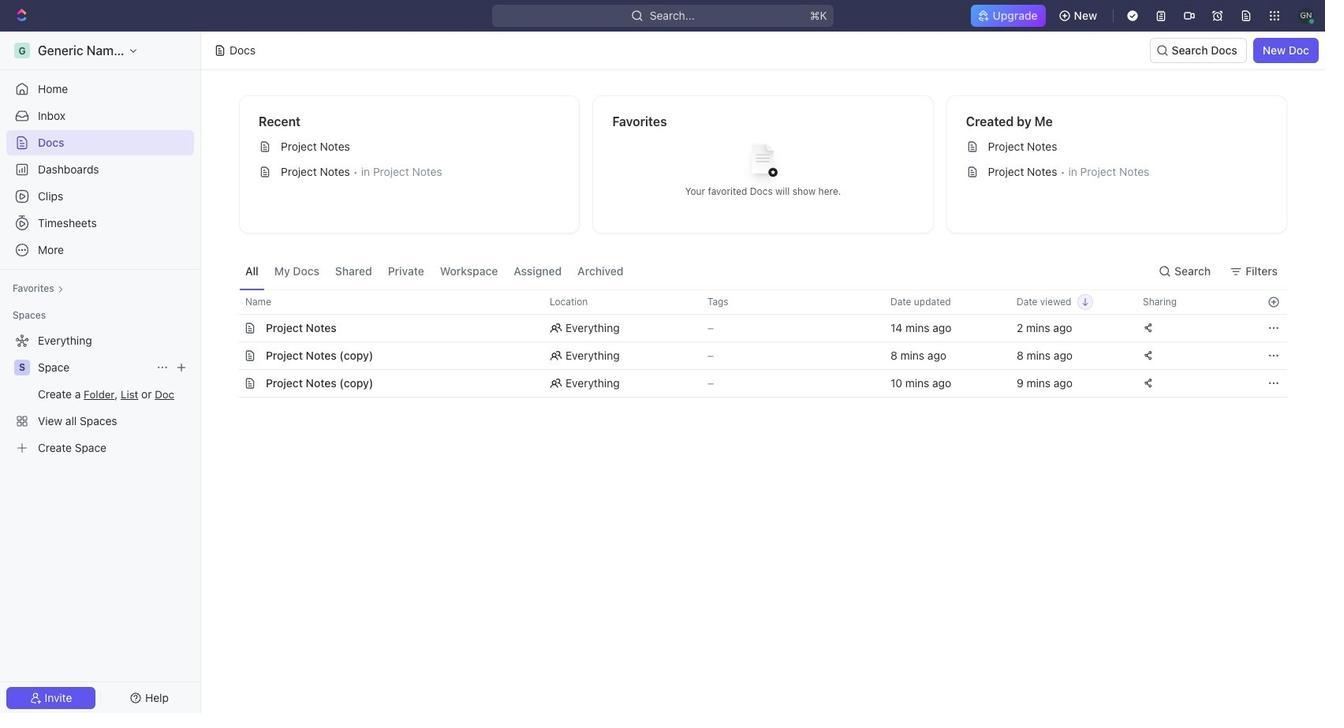 Task type: locate. For each thing, give the bounding box(es) containing it.
tree inside the sidebar navigation
[[6, 328, 194, 461]]

2 row from the top
[[222, 314, 1288, 342]]

tab list
[[239, 252, 630, 290]]

tree
[[6, 328, 194, 461]]

space, , element
[[14, 360, 30, 376]]

row
[[222, 290, 1288, 315], [222, 314, 1288, 342], [222, 342, 1288, 370], [222, 369, 1288, 398]]

3 row from the top
[[222, 342, 1288, 370]]

4 row from the top
[[222, 369, 1288, 398]]

no favorited docs image
[[732, 131, 795, 194]]

1 row from the top
[[222, 290, 1288, 315]]

sidebar navigation
[[0, 32, 204, 713]]

table
[[222, 290, 1288, 398]]



Task type: vqa. For each thing, say whether or not it's contained in the screenshot.
alert
no



Task type: describe. For each thing, give the bounding box(es) containing it.
generic name's workspace, , element
[[14, 43, 30, 58]]



